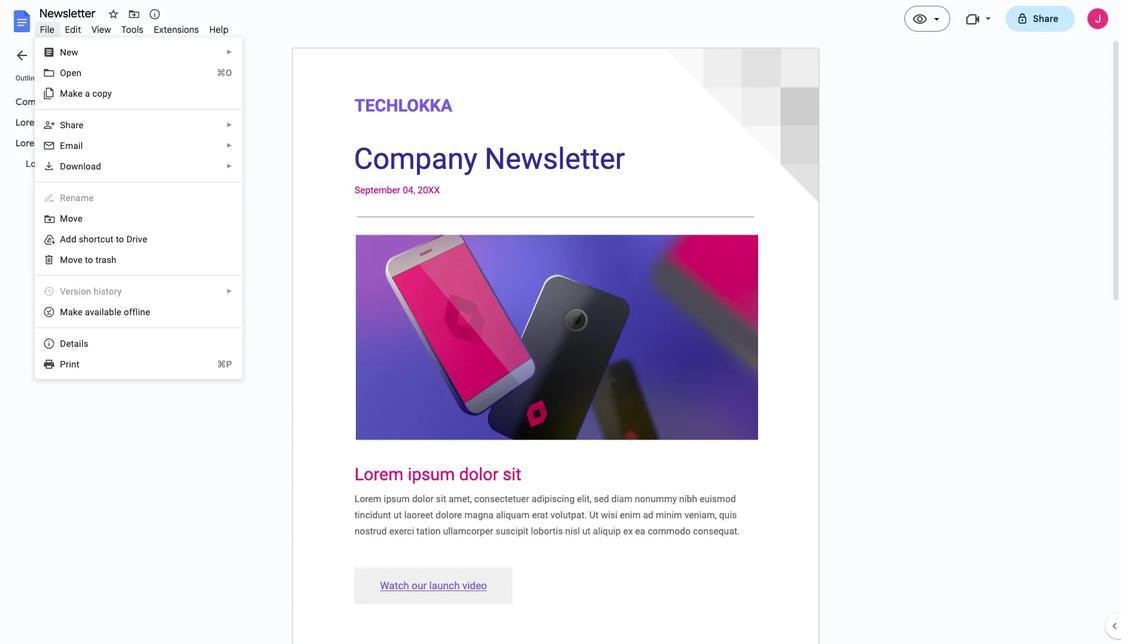 Task type: locate. For each thing, give the bounding box(es) containing it.
a
[[85, 88, 90, 99]]

sit left amet,
[[106, 159, 116, 169]]

2 vertical spatial sit
[[106, 159, 116, 169]]

dolor down mail
[[82, 159, 104, 169]]

1 vertical spatial lorem
[[15, 137, 43, 149]]

o
[[60, 68, 66, 78]]

hare
[[65, 120, 84, 130]]

► inside menu item
[[227, 288, 233, 295]]

menu containing n
[[35, 37, 243, 379]]

document outline element
[[0, 38, 260, 644]]

lorem ipsum dolor sit down 'company newsletter'
[[15, 117, 109, 128]]

►
[[227, 48, 233, 55], [227, 121, 233, 128], [227, 142, 233, 149], [227, 163, 233, 170], [227, 288, 233, 295]]

m
[[60, 214, 68, 224]]

► for hare
[[227, 121, 233, 128]]

company
[[15, 96, 57, 108]]

lorem
[[15, 117, 43, 128], [15, 137, 43, 149], [26, 159, 52, 169]]

lorem ipsum dolor sit down s
[[15, 137, 109, 149]]

0 vertical spatial lorem ipsum dolor sit
[[15, 117, 109, 128]]

menu
[[35, 37, 243, 379]]

2 vertical spatial lorem
[[26, 159, 52, 169]]

sit right mail
[[99, 137, 109, 149]]

details b element
[[60, 339, 92, 349]]

1 vertical spatial newsletter
[[59, 96, 107, 108]]

e mail
[[60, 141, 83, 151]]

version h istory
[[60, 286, 122, 297]]

extensions menu item
[[149, 22, 204, 37]]

ipsum down the e mail
[[54, 159, 80, 169]]

sit down 'opy'
[[99, 117, 109, 128]]

ipsum down 'company newsletter'
[[45, 117, 71, 128]]

sit
[[99, 117, 109, 128], [99, 137, 109, 149], [106, 159, 116, 169]]

mail
[[65, 141, 83, 151]]

⌘o
[[217, 68, 232, 78]]

n
[[60, 47, 67, 57]]

version
[[60, 286, 91, 297]]

0 vertical spatial sit
[[99, 117, 109, 128]]

make a c opy
[[60, 88, 112, 99]]

open o element
[[60, 68, 85, 78]]

newsletter
[[39, 6, 96, 21], [59, 96, 107, 108]]

company newsletter
[[15, 96, 107, 108]]

ove
[[68, 214, 83, 224]]

menu bar containing file
[[35, 17, 234, 38]]

1 vertical spatial ipsum
[[45, 137, 71, 149]]

lorem ipsum dolor sit
[[15, 117, 109, 128], [15, 137, 109, 149]]

lorem left e
[[15, 137, 43, 149]]

p
[[60, 359, 66, 370]]

move t o trash
[[60, 255, 117, 265]]

1 ► from the top
[[227, 48, 233, 55]]

e
[[78, 307, 83, 317]]

1 menu item from the top
[[35, 188, 242, 208]]

share button
[[1006, 6, 1075, 32]]

1 vertical spatial dolor
[[74, 137, 97, 149]]

add
[[60, 234, 76, 245]]

print p element
[[60, 359, 83, 370]]

tools
[[121, 24, 144, 35]]

1 vertical spatial sit
[[99, 137, 109, 149]]

dolor
[[74, 117, 97, 128], [74, 137, 97, 149], [82, 159, 104, 169]]

k
[[73, 307, 78, 317]]

file menu item
[[35, 22, 60, 37]]

outline
[[15, 74, 39, 83]]

ew
[[67, 47, 78, 57]]

pen
[[66, 68, 82, 78]]

menu bar inside menu bar banner
[[35, 17, 234, 38]]

menu bar
[[35, 17, 234, 38]]

0 vertical spatial ipsum
[[45, 117, 71, 128]]

trash
[[96, 255, 117, 265]]

1 vertical spatial menu item
[[35, 281, 242, 302]]

3 ► from the top
[[227, 142, 233, 149]]

share
[[1034, 13, 1059, 25]]

0 vertical spatial menu item
[[35, 188, 242, 208]]

o pen
[[60, 68, 82, 78]]

make a copy c element
[[60, 88, 116, 99]]

0 vertical spatial newsletter
[[39, 6, 96, 21]]

p rint
[[60, 359, 80, 370]]

dolor right s
[[74, 117, 97, 128]]

menu item
[[35, 188, 242, 208], [35, 281, 242, 302]]

r
[[60, 193, 66, 203]]

ownload
[[66, 161, 101, 172]]

adipiscing
[[200, 159, 243, 169]]

available
[[85, 307, 122, 317]]

make
[[60, 88, 83, 99]]

dolor down hare on the left top of page
[[74, 137, 97, 149]]

menu item down lorem ipsum dolor sit amet, consectetuer adipiscing elit!
[[35, 188, 242, 208]]

5 ► from the top
[[227, 288, 233, 295]]

2 ► from the top
[[227, 121, 233, 128]]

tools menu item
[[116, 22, 149, 37]]

⌘p element
[[202, 358, 232, 371]]

4 ► from the top
[[227, 163, 233, 170]]

1 vertical spatial lorem ipsum dolor sit
[[15, 137, 109, 149]]

rename r element
[[60, 193, 98, 203]]

menu item up the offline
[[35, 281, 242, 302]]

consectetuer
[[144, 159, 198, 169]]

lorem down company on the top left
[[15, 117, 43, 128]]

ipsum
[[45, 117, 71, 128], [45, 137, 71, 149], [54, 159, 80, 169]]

lorem left d
[[26, 159, 52, 169]]

ipsum down s
[[45, 137, 71, 149]]

2 menu item from the top
[[35, 281, 242, 302]]



Task type: describe. For each thing, give the bounding box(es) containing it.
make available offline k element
[[60, 307, 154, 317]]

c
[[92, 88, 97, 99]]

d
[[60, 161, 66, 172]]

t
[[85, 255, 88, 265]]

details
[[60, 339, 89, 349]]

newsletter element
[[35, 5, 1122, 25]]

amet,
[[119, 159, 142, 169]]

ma
[[60, 307, 73, 317]]

e
[[60, 141, 65, 151]]

share s element
[[60, 120, 88, 130]]

h
[[94, 286, 99, 297]]

lorem ipsum dolor sit amet, consectetuer adipiscing elit!
[[26, 159, 260, 169]]

newsletter application
[[0, 0, 1122, 644]]

add shortcut to drive , element
[[60, 234, 151, 245]]

newsletter inside menu bar banner
[[39, 6, 96, 21]]

newsletter inside document outline element
[[59, 96, 107, 108]]

s
[[60, 120, 65, 130]]

help
[[209, 24, 229, 35]]

⌘o element
[[201, 66, 232, 79]]

► for ew
[[227, 48, 233, 55]]

menu inside newsletter application
[[35, 37, 243, 379]]

⌘p
[[217, 359, 232, 370]]

view menu item
[[86, 22, 116, 37]]

► for ownload
[[227, 163, 233, 170]]

s hare
[[60, 120, 84, 130]]

version history h element
[[60, 286, 126, 297]]

move m element
[[60, 214, 86, 224]]

menu item containing version
[[35, 281, 242, 302]]

new n element
[[60, 47, 82, 57]]

outline heading
[[0, 74, 175, 92]]

2 lorem ipsum dolor sit from the top
[[15, 137, 109, 149]]

0 vertical spatial lorem
[[15, 117, 43, 128]]

n ew
[[60, 47, 78, 57]]

2 vertical spatial ipsum
[[54, 159, 80, 169]]

ma k e available offline
[[60, 307, 150, 317]]

2 vertical spatial dolor
[[82, 159, 104, 169]]

help menu item
[[204, 22, 234, 37]]

shortcut
[[79, 234, 114, 245]]

extensions
[[154, 24, 199, 35]]

Star checkbox
[[105, 5, 123, 23]]

move to trash t element
[[60, 255, 120, 265]]

offline
[[124, 307, 150, 317]]

1 lorem ipsum dolor sit from the top
[[15, 117, 109, 128]]

opy
[[97, 88, 112, 99]]

elit!
[[245, 159, 260, 169]]

d ownload
[[60, 161, 101, 172]]

view
[[92, 24, 111, 35]]

r ename
[[60, 193, 94, 203]]

o
[[88, 255, 93, 265]]

edit menu item
[[60, 22, 86, 37]]

drive
[[127, 234, 147, 245]]

menu item containing r
[[35, 188, 242, 208]]

ename
[[66, 193, 94, 203]]

menu bar banner
[[0, 0, 1122, 644]]

► for mail
[[227, 142, 233, 149]]

istory
[[99, 286, 122, 297]]

move
[[60, 255, 83, 265]]

download d element
[[60, 161, 105, 172]]

add shortcut to drive
[[60, 234, 147, 245]]

to
[[116, 234, 124, 245]]

rint
[[66, 359, 80, 370]]

file
[[40, 24, 55, 35]]

edit
[[65, 24, 81, 35]]

email e element
[[60, 141, 87, 151]]

m ove
[[60, 214, 83, 224]]

0 vertical spatial dolor
[[74, 117, 97, 128]]



Task type: vqa. For each thing, say whether or not it's contained in the screenshot.


